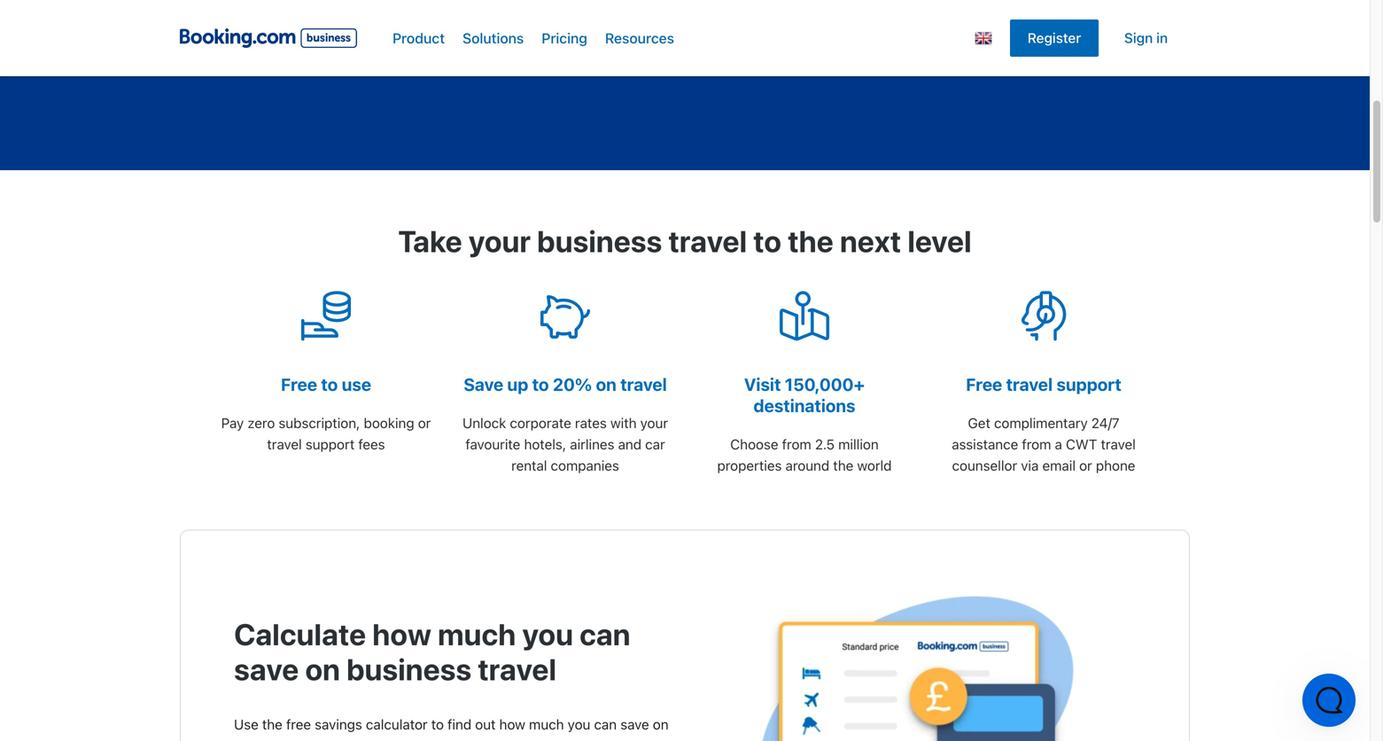 Task type: describe. For each thing, give the bounding box(es) containing it.
can inside use the free savings calculator to find out how much you can save on flights, accommodation and more with booking.com for business.
[[594, 716, 617, 733]]

solutions link
[[454, 0, 533, 76]]

sign
[[1125, 30, 1154, 46]]

fees
[[358, 436, 385, 453]]

pay
[[221, 415, 244, 431]]

support inside pay zero subscription, booking or travel support fees
[[306, 436, 355, 453]]

pay zero subscription, booking or travel support fees
[[221, 415, 431, 453]]

free travel support
[[966, 374, 1122, 395]]

how inside use the free savings calculator to find out how much you can save on flights, accommodation and more with booking.com for business.
[[500, 716, 526, 733]]

the inside use the free savings calculator to find out how much you can save on flights, accommodation and more with booking.com for business.
[[262, 716, 283, 733]]

counsellor
[[953, 457, 1018, 474]]

take your business travel to the next level
[[398, 223, 972, 258]]

business inside calculate how much you can save on business travel
[[347, 652, 472, 687]]

airlines
[[570, 436, 615, 453]]

british english image
[[975, 29, 993, 47]]

product link
[[384, 0, 454, 76]]

travel inside get complimentary 24/7 assistance from a cwt travel counsellor via email or phone
[[1102, 436, 1136, 453]]

register link
[[1010, 20, 1100, 57]]

to inside use the free savings calculator to find out how much you can save on flights, accommodation and more with booking.com for business.
[[431, 716, 444, 733]]

the ultimate tool for business travel image
[[699, 0, 1328, 170]]

choose
[[731, 436, 779, 453]]

use
[[234, 716, 259, 733]]

calculator
[[366, 716, 428, 733]]

cwt
[[1067, 436, 1098, 453]]

save inside use the free savings calculator to find out how much you can save on flights, accommodation and more with booking.com for business.
[[621, 716, 650, 733]]

can inside calculate how much you can save on business travel
[[580, 617, 631, 652]]

from inside 'choose from 2.5 million properties around the world'
[[783, 436, 812, 453]]

a
[[1055, 436, 1063, 453]]

visit 150,000+ destinations
[[745, 374, 865, 416]]

flights,
[[234, 739, 277, 741]]

much inside use the free savings calculator to find out how much you can save on flights, accommodation and more with booking.com for business.
[[529, 716, 564, 733]]

register
[[1028, 30, 1082, 46]]

phone
[[1097, 457, 1136, 474]]

car
[[646, 436, 665, 453]]

visit
[[745, 374, 781, 395]]

free
[[286, 716, 311, 733]]

complimentary
[[995, 415, 1088, 431]]

much inside calculate how much you can save on business travel
[[438, 617, 516, 652]]

properties
[[718, 457, 782, 474]]

get
[[968, 415, 991, 431]]

level
[[908, 223, 972, 258]]

free for free travel support
[[966, 374, 1003, 395]]

resources
[[605, 30, 675, 47]]

save
[[464, 374, 504, 395]]

and inside use the free savings calculator to find out how much you can save on flights, accommodation and more with booking.com for business.
[[385, 739, 409, 741]]

use
[[342, 374, 371, 395]]

accommodation
[[280, 739, 382, 741]]

free to use
[[281, 374, 371, 395]]

unlock
[[463, 415, 507, 431]]



Task type: locate. For each thing, give the bounding box(es) containing it.
0 horizontal spatial business
[[347, 652, 472, 687]]

free up get
[[966, 374, 1003, 395]]

1 vertical spatial your
[[641, 415, 668, 431]]

with inside use the free savings calculator to find out how much you can save on flights, accommodation and more with booking.com for business.
[[448, 739, 475, 741]]

on inside use the free savings calculator to find out how much you can save on flights, accommodation and more with booking.com for business.
[[653, 716, 669, 733]]

for
[[564, 739, 581, 741]]

2 vertical spatial on
[[653, 716, 669, 733]]

1 horizontal spatial support
[[1057, 374, 1122, 395]]

save inside calculate how much you can save on business travel
[[234, 652, 299, 687]]

save
[[234, 652, 299, 687], [621, 716, 650, 733]]

solutions
[[463, 30, 524, 47]]

you
[[523, 617, 574, 652], [568, 716, 591, 733]]

2 horizontal spatial on
[[653, 716, 669, 733]]

on
[[596, 374, 617, 395], [305, 652, 340, 687], [653, 716, 669, 733]]

and
[[618, 436, 642, 453], [385, 739, 409, 741]]

from up around
[[783, 436, 812, 453]]

0 horizontal spatial much
[[438, 617, 516, 652]]

the
[[788, 223, 834, 258], [834, 457, 854, 474], [262, 716, 283, 733]]

0 horizontal spatial save
[[234, 652, 299, 687]]

more
[[412, 739, 445, 741]]

0 vertical spatial save
[[234, 652, 299, 687]]

in
[[1157, 30, 1169, 46]]

free for free to use
[[281, 374, 317, 395]]

support up 24/7
[[1057, 374, 1122, 395]]

0 horizontal spatial from
[[783, 436, 812, 453]]

companies
[[551, 457, 620, 474]]

your
[[469, 223, 531, 258], [641, 415, 668, 431]]

150,000+
[[785, 374, 865, 395]]

and left car
[[618, 436, 642, 453]]

free up subscription,
[[281, 374, 317, 395]]

find
[[448, 716, 472, 733]]

1 from from the left
[[783, 436, 812, 453]]

out
[[475, 716, 496, 733]]

booking
[[364, 415, 415, 431]]

or down the cwt in the right bottom of the page
[[1080, 457, 1093, 474]]

1 horizontal spatial how
[[500, 716, 526, 733]]

destinations
[[754, 395, 856, 416]]

0 vertical spatial or
[[418, 415, 431, 431]]

with right rates
[[611, 415, 637, 431]]

next
[[840, 223, 902, 258]]

1 vertical spatial much
[[529, 716, 564, 733]]

or inside pay zero subscription, booking or travel support fees
[[418, 415, 431, 431]]

support down subscription,
[[306, 436, 355, 453]]

0 vertical spatial support
[[1057, 374, 1122, 395]]

from inside get complimentary 24/7 assistance from a cwt travel counsellor via email or phone
[[1023, 436, 1052, 453]]

rental
[[512, 457, 547, 474]]

20%
[[553, 374, 592, 395]]

1 vertical spatial the
[[834, 457, 854, 474]]

with
[[611, 415, 637, 431], [448, 739, 475, 741]]

free
[[281, 374, 317, 395], [966, 374, 1003, 395]]

1 vertical spatial and
[[385, 739, 409, 741]]

million
[[839, 436, 879, 453]]

2 from from the left
[[1023, 436, 1052, 453]]

1 horizontal spatial business
[[537, 223, 663, 258]]

2.5
[[815, 436, 835, 453]]

1 horizontal spatial save
[[621, 716, 650, 733]]

2 vertical spatial the
[[262, 716, 283, 733]]

up
[[508, 374, 529, 395]]

with down find
[[448, 739, 475, 741]]

0 vertical spatial your
[[469, 223, 531, 258]]

booking.com
[[478, 739, 560, 741]]

hotels,
[[524, 436, 567, 453]]

zero
[[248, 415, 275, 431]]

booking.com for business image
[[180, 28, 357, 48]]

2 free from the left
[[966, 374, 1003, 395]]

1 vertical spatial on
[[305, 652, 340, 687]]

travel inside calculate how much you can save on business travel
[[478, 652, 557, 687]]

1 horizontal spatial much
[[529, 716, 564, 733]]

calculate
[[234, 617, 366, 652]]

support
[[1057, 374, 1122, 395], [306, 436, 355, 453]]

email
[[1043, 457, 1076, 474]]

0 vertical spatial much
[[438, 617, 516, 652]]

savings
[[315, 716, 362, 733]]

corporate
[[510, 415, 572, 431]]

you inside calculate how much you can save on business travel
[[523, 617, 574, 652]]

your inside unlock corporate rates with your favourite hotels, airlines and car rental companies
[[641, 415, 668, 431]]

calculate how much you can save on business travel image
[[720, 584, 1115, 741]]

0 vertical spatial you
[[523, 617, 574, 652]]

0 vertical spatial and
[[618, 436, 642, 453]]

1 vertical spatial you
[[568, 716, 591, 733]]

the up the flights,
[[262, 716, 283, 733]]

1 horizontal spatial with
[[611, 415, 637, 431]]

1 vertical spatial save
[[621, 716, 650, 733]]

save up to 20% on travel
[[464, 374, 667, 395]]

how
[[373, 617, 432, 652], [500, 716, 526, 733]]

with inside unlock corporate rates with your favourite hotels, airlines and car rental companies
[[611, 415, 637, 431]]

sign in link
[[1103, 20, 1191, 57]]

the inside 'choose from 2.5 million properties around the world'
[[834, 457, 854, 474]]

sign in
[[1125, 30, 1169, 46]]

subscription,
[[279, 415, 360, 431]]

or inside get complimentary 24/7 assistance from a cwt travel counsellor via email or phone
[[1080, 457, 1093, 474]]

rates
[[575, 415, 607, 431]]

you inside use the free savings calculator to find out how much you can save on flights, accommodation and more with booking.com for business.
[[568, 716, 591, 733]]

travel inside pay zero subscription, booking or travel support fees
[[267, 436, 302, 453]]

0 vertical spatial can
[[580, 617, 631, 652]]

24/7
[[1092, 415, 1120, 431]]

0 horizontal spatial how
[[373, 617, 432, 652]]

or
[[418, 415, 431, 431], [1080, 457, 1093, 474]]

the down million
[[834, 457, 854, 474]]

save up business.
[[621, 716, 650, 733]]

1 vertical spatial or
[[1080, 457, 1093, 474]]

on inside calculate how much you can save on business travel
[[305, 652, 340, 687]]

much
[[438, 617, 516, 652], [529, 716, 564, 733]]

1 vertical spatial with
[[448, 739, 475, 741]]

0 horizontal spatial support
[[306, 436, 355, 453]]

travel
[[669, 223, 747, 258], [621, 374, 667, 395], [1007, 374, 1053, 395], [267, 436, 302, 453], [1102, 436, 1136, 453], [478, 652, 557, 687]]

and inside unlock corporate rates with your favourite hotels, airlines and car rental companies
[[618, 436, 642, 453]]

save up use
[[234, 652, 299, 687]]

1 horizontal spatial on
[[596, 374, 617, 395]]

0 vertical spatial business
[[537, 223, 663, 258]]

world
[[858, 457, 892, 474]]

around
[[786, 457, 830, 474]]

or right booking at the bottom of the page
[[418, 415, 431, 431]]

1 horizontal spatial your
[[641, 415, 668, 431]]

use the free savings calculator to find out how much you can save on flights, accommodation and more with booking.com for business.
[[234, 716, 669, 741]]

1 vertical spatial business
[[347, 652, 472, 687]]

1 vertical spatial how
[[500, 716, 526, 733]]

0 horizontal spatial on
[[305, 652, 340, 687]]

0 vertical spatial with
[[611, 415, 637, 431]]

via
[[1022, 457, 1039, 474]]

1 horizontal spatial or
[[1080, 457, 1093, 474]]

your up car
[[641, 415, 668, 431]]

get complimentary 24/7 assistance from a cwt travel counsellor via email or phone
[[952, 415, 1136, 474]]

from
[[783, 436, 812, 453], [1023, 436, 1052, 453]]

assistance
[[952, 436, 1019, 453]]

1 horizontal spatial and
[[618, 436, 642, 453]]

your right take
[[469, 223, 531, 258]]

how inside calculate how much you can save on business travel
[[373, 617, 432, 652]]

0 horizontal spatial with
[[448, 739, 475, 741]]

take
[[398, 223, 463, 258]]

0 vertical spatial the
[[788, 223, 834, 258]]

1 horizontal spatial free
[[966, 374, 1003, 395]]

0 horizontal spatial your
[[469, 223, 531, 258]]

0 vertical spatial on
[[596, 374, 617, 395]]

0 horizontal spatial and
[[385, 739, 409, 741]]

0 horizontal spatial free
[[281, 374, 317, 395]]

from down complimentary
[[1023, 436, 1052, 453]]

1 free from the left
[[281, 374, 317, 395]]

favourite
[[466, 436, 521, 453]]

calculate how much you can save on business travel
[[234, 617, 631, 687]]

0 vertical spatial how
[[373, 617, 432, 652]]

to
[[754, 223, 782, 258], [321, 374, 338, 395], [532, 374, 549, 395], [431, 716, 444, 733]]

business
[[537, 223, 663, 258], [347, 652, 472, 687]]

resources link
[[597, 0, 684, 76]]

0 horizontal spatial or
[[418, 415, 431, 431]]

and down calculator
[[385, 739, 409, 741]]

pricing link
[[533, 0, 597, 76]]

1 vertical spatial support
[[306, 436, 355, 453]]

pricing
[[542, 30, 588, 47]]

1 horizontal spatial from
[[1023, 436, 1052, 453]]

unlock corporate rates with your favourite hotels, airlines and car rental companies
[[463, 415, 668, 474]]

choose from 2.5 million properties around the world
[[718, 436, 892, 474]]

business.
[[585, 739, 645, 741]]

the left next
[[788, 223, 834, 258]]

can
[[580, 617, 631, 652], [594, 716, 617, 733]]

product
[[393, 30, 445, 47]]

1 vertical spatial can
[[594, 716, 617, 733]]



Task type: vqa. For each thing, say whether or not it's contained in the screenshot.
Register link
yes



